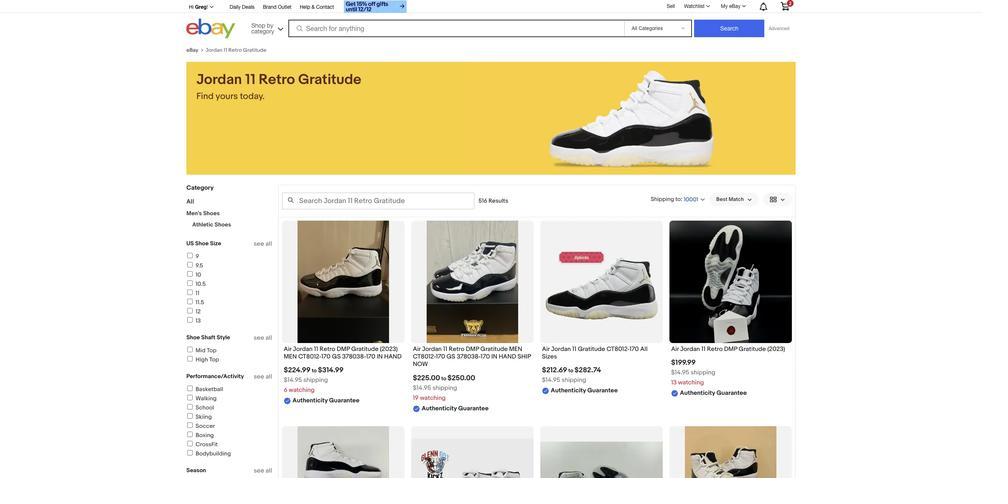 Task type: describe. For each thing, give the bounding box(es) containing it.
outlet
[[278, 4, 292, 10]]

1 vertical spatial shoes
[[215, 221, 231, 228]]

19
[[413, 394, 419, 402]]

all for season
[[266, 467, 272, 475]]

my
[[722, 3, 728, 9]]

air jordan 11 gratitude ct8012-170  all sizes
[[542, 345, 648, 361]]

$14.95 inside $199.99 $14.95 shipping 13 watching
[[672, 369, 690, 377]]

high top link
[[186, 356, 219, 363]]

daily
[[230, 4, 241, 10]]

13 checkbox
[[187, 317, 193, 323]]

shoe shaft style
[[187, 334, 230, 341]]

by
[[267, 22, 274, 29]]

nike air jordan 11 retro dmp gratitude 2023 (ct8012-170) image
[[685, 427, 777, 478]]

gratitude inside jordan 11 retro gratitude find yours today.
[[298, 71, 362, 89]]

12 checkbox
[[187, 308, 193, 314]]

all link
[[187, 198, 194, 206]]

basketball
[[196, 386, 223, 393]]

my ebay link
[[717, 1, 750, 11]]

$224.99
[[284, 367, 311, 375]]

to for $282.74
[[569, 368, 574, 375]]

Mid Top checkbox
[[187, 347, 193, 353]]

11.5 checkbox
[[187, 299, 193, 304]]

air jordan 11 gratitude ct8012-170  all sizes image
[[541, 235, 663, 330]]

$225.00
[[413, 374, 440, 383]]

gs inside air jordan 11 retro dmp gratitude (2023) men ct8012-170 gs 378038-170 in hand
[[332, 353, 341, 361]]

air jordan 11 gratitude ct8012-170  all sizes link
[[542, 345, 662, 363]]

authenticity down $212.69 to $282.74 $14.95 shipping
[[551, 387, 587, 395]]

size
[[210, 240, 221, 247]]

today.
[[240, 91, 265, 102]]

high top
[[196, 356, 219, 363]]

see all button for shoe shaft style
[[254, 334, 272, 342]]

sell
[[667, 3, 675, 9]]

watchlist
[[685, 3, 705, 9]]

men's
[[187, 210, 202, 217]]

match
[[729, 196, 745, 203]]

shaft
[[201, 334, 216, 341]]

authenticity guarantee for shipping
[[681, 389, 748, 397]]

$199.99
[[672, 359, 696, 367]]

size 12 - jordan 11 retro mid defining moments image
[[298, 427, 390, 478]]

see all for performance/activity
[[254, 373, 272, 381]]

greg
[[195, 4, 207, 10]]

13 link
[[186, 317, 201, 325]]

watching for $314.99
[[289, 387, 315, 395]]

Walking checkbox
[[187, 395, 193, 401]]

Boxing checkbox
[[187, 432, 193, 438]]

Soccer checkbox
[[187, 423, 193, 428]]

watching inside $199.99 $14.95 shipping 13 watching
[[679, 379, 705, 387]]

10 checkbox
[[187, 271, 193, 277]]

shop by category
[[252, 22, 274, 35]]

10 link
[[186, 271, 201, 279]]

Basketball checkbox
[[187, 386, 193, 391]]

sizes
[[542, 353, 558, 361]]

jordan for $224.99
[[293, 345, 313, 353]]

jordan for $212.69
[[552, 345, 571, 353]]

authenticity guarantee down $212.69 to $282.74 $14.95 shipping
[[551, 387, 618, 395]]

$14.95 for $282.74
[[542, 377, 561, 385]]

brand outlet link
[[263, 3, 292, 12]]

air jordan 11 retro dmp gratitude (2023)
[[672, 345, 786, 353]]

brand outlet
[[263, 4, 292, 10]]

mid top link
[[186, 347, 217, 354]]

shop by category banner
[[184, 0, 796, 41]]

season
[[187, 467, 206, 474]]

0 horizontal spatial ebay
[[187, 47, 199, 54]]

ebay link
[[187, 47, 206, 54]]

retro inside jordan 11 retro gratitude find yours today.
[[259, 71, 295, 89]]

$14.95 for $314.99
[[284, 377, 302, 385]]

all for shoe shaft style
[[266, 334, 272, 342]]

air jordan 11 retro dmp gratitude (2023) link
[[672, 345, 791, 356]]

shipping
[[651, 196, 675, 203]]

in inside air jordan 11 retro dmp gratitude men ct8012-170 gs 378038-170 in hand ship now
[[492, 353, 498, 361]]

hi
[[189, 4, 194, 10]]

best match button
[[710, 193, 760, 206]]

gratitude inside air jordan 11 retro dmp gratitude (2023) men ct8012-170 gs 378038-170 in hand
[[352, 345, 379, 353]]

boxing
[[196, 432, 214, 439]]

(2023) for shipping
[[768, 345, 786, 353]]

(2023) for $314.99
[[380, 345, 398, 353]]

bodybuilding
[[196, 450, 231, 458]]

air jordan 11 retro dmp gratitude men ct8012-170 gs 378038-170 in hand ship now link
[[413, 345, 532, 371]]

bodybuilding link
[[186, 450, 231, 458]]

help & contact link
[[300, 3, 334, 12]]

authenticity for $250.00
[[422, 405, 457, 413]]

shop by category button
[[248, 19, 285, 37]]

retro for $199.99
[[708, 345, 723, 353]]

air jordan 11 retro dmp gratitude ct8012-170 (2023) (pre ~ orders all sizes) image
[[412, 439, 534, 478]]

hand inside air jordan 11 retro dmp gratitude (2023) men ct8012-170 gs 378038-170 in hand
[[384, 353, 402, 361]]

air jordan 11 retro dmp gratitude men ct8012-170 gs 378038-170 in hand ship now
[[413, 345, 531, 369]]

skiing
[[196, 414, 212, 421]]

crossfit link
[[186, 441, 218, 448]]

0 vertical spatial 13
[[196, 317, 201, 325]]

air jordan 11 retro dmp gratitude men ct8012-170 gs 378038-170 in hand ship now image
[[427, 221, 519, 343]]

170 inside air jordan 11 gratitude ct8012-170  all sizes
[[630, 345, 639, 353]]

yours
[[216, 91, 238, 102]]

11 inside air jordan 11 retro dmp gratitude (2023) men ct8012-170 gs 378038-170 in hand
[[314, 345, 318, 353]]

help & contact
[[300, 4, 334, 10]]

516 results
[[479, 197, 509, 205]]

top for mid top
[[207, 347, 217, 354]]

ship
[[518, 353, 531, 361]]

10.5
[[196, 281, 206, 288]]

high
[[196, 356, 208, 363]]

11 checkbox
[[187, 290, 193, 295]]

performance/activity
[[187, 373, 244, 380]]

authenticity guarantee for $314.99
[[293, 397, 360, 405]]

contact
[[316, 4, 334, 10]]

10.5 checkbox
[[187, 281, 193, 286]]

ct8012- inside air jordan 11 gratitude ct8012-170  all sizes
[[607, 345, 630, 353]]

see all for shoe shaft style
[[254, 334, 272, 342]]

men inside air jordan 11 retro dmp gratitude (2023) men ct8012-170 gs 378038-170 in hand
[[284, 353, 297, 361]]

ebay inside account navigation
[[730, 3, 741, 9]]

12
[[196, 308, 201, 315]]

my ebay
[[722, 3, 741, 9]]

to for $250.00
[[442, 375, 447, 382]]

see all button for season
[[254, 467, 272, 475]]

516
[[479, 197, 488, 205]]

&
[[312, 4, 315, 10]]

3 dmp from the left
[[725, 345, 738, 353]]

daily deals
[[230, 4, 255, 10]]

shop
[[252, 22, 265, 29]]

11 inside air jordan 11 retro dmp gratitude men ct8012-170 gs 378038-170 in hand ship now
[[444, 345, 448, 353]]

see for shoe shaft style
[[254, 334, 264, 342]]

us shoe size
[[187, 240, 221, 247]]

9.5 link
[[186, 262, 203, 269]]

see all button for us shoe size
[[254, 240, 272, 248]]

authenticity for $314.99
[[293, 397, 328, 405]]

378038- inside air jordan 11 retro dmp gratitude (2023) men ct8012-170 gs 378038-170 in hand
[[342, 353, 366, 361]]

CrossFit checkbox
[[187, 441, 193, 447]]

walking link
[[186, 395, 217, 402]]

Skiing checkbox
[[187, 414, 193, 419]]

guarantee for $314.99
[[329, 397, 360, 405]]

mid
[[196, 347, 206, 354]]

top for high top
[[209, 356, 219, 363]]

dmp for $314.99
[[337, 345, 350, 353]]

category
[[252, 28, 274, 35]]

boxing link
[[186, 432, 214, 439]]

best
[[717, 196, 728, 203]]

help
[[300, 4, 310, 10]]

all men's shoes athletic shoes
[[187, 198, 231, 228]]

10.5 link
[[186, 281, 206, 288]]

$212.69 to $282.74 $14.95 shipping
[[542, 367, 602, 385]]

jordan inside jordan 11 retro gratitude find yours today.
[[197, 71, 242, 89]]

jordan for $199.99
[[681, 345, 701, 353]]

school link
[[186, 404, 214, 412]]



Task type: locate. For each thing, give the bounding box(es) containing it.
all inside air jordan 11 gratitude ct8012-170  all sizes
[[641, 345, 648, 353]]

view: gallery view image
[[770, 195, 786, 204]]

now
[[413, 361, 428, 369]]

in left now
[[377, 353, 383, 361]]

1 gs from the left
[[332, 353, 341, 361]]

0 vertical spatial all
[[187, 198, 194, 206]]

top up high top
[[207, 347, 217, 354]]

2
[[790, 1, 792, 6]]

see for season
[[254, 467, 264, 475]]

gs
[[332, 353, 341, 361], [447, 353, 456, 361]]

shipping for $282.74
[[562, 377, 587, 385]]

authenticity guarantee down $224.99 to $314.99 $14.95 shipping 6 watching
[[293, 397, 360, 405]]

0 vertical spatial shoe
[[195, 240, 209, 247]]

1 hand from the left
[[384, 353, 402, 361]]

!
[[207, 4, 208, 10]]

all for us shoe size
[[266, 240, 272, 248]]

walking
[[196, 395, 217, 402]]

see for us shoe size
[[254, 240, 264, 248]]

watching right 6
[[289, 387, 315, 395]]

to inside $224.99 to $314.99 $14.95 shipping 6 watching
[[312, 368, 317, 375]]

advanced
[[769, 26, 790, 31]]

air up $224.99
[[284, 345, 292, 353]]

1 vertical spatial ebay
[[187, 47, 199, 54]]

13 inside $199.99 $14.95 shipping 13 watching
[[672, 379, 677, 387]]

378038- inside air jordan 11 retro dmp gratitude men ct8012-170 gs 378038-170 in hand ship now
[[457, 353, 481, 361]]

air up $199.99
[[672, 345, 679, 353]]

sell link
[[664, 3, 679, 9]]

guarantee
[[588, 387, 618, 395], [717, 389, 748, 397], [329, 397, 360, 405], [459, 405, 489, 413]]

0 horizontal spatial ct8012-
[[299, 353, 322, 361]]

see for performance/activity
[[254, 373, 264, 381]]

2 hand from the left
[[499, 353, 517, 361]]

soccer link
[[186, 423, 215, 430]]

men up $224.99
[[284, 353, 297, 361]]

1 air from the left
[[284, 345, 292, 353]]

deals
[[242, 4, 255, 10]]

jordan 11 retro gratitude
[[206, 47, 267, 54]]

shipping to : 10001
[[651, 196, 699, 203]]

11.5
[[196, 299, 204, 306]]

1 vertical spatial shoe
[[187, 334, 200, 341]]

to right $212.69 at right bottom
[[569, 368, 574, 375]]

shoes up athletic
[[203, 210, 220, 217]]

athletic
[[192, 221, 213, 228]]

in inside air jordan 11 retro dmp gratitude (2023) men ct8012-170 gs 378038-170 in hand
[[377, 353, 383, 361]]

air
[[284, 345, 292, 353], [413, 345, 421, 353], [542, 345, 550, 353], [672, 345, 679, 353]]

None submit
[[695, 20, 765, 37]]

0 horizontal spatial hand
[[384, 353, 402, 361]]

jordan
[[206, 47, 223, 54], [197, 71, 242, 89], [293, 345, 313, 353], [422, 345, 442, 353], [552, 345, 571, 353], [681, 345, 701, 353]]

authenticity down $199.99 $14.95 shipping 13 watching on the right of page
[[681, 389, 716, 397]]

Bodybuilding checkbox
[[187, 450, 193, 456]]

0 horizontal spatial 13
[[196, 317, 201, 325]]

$14.95 inside $225.00 to $250.00 $14.95 shipping 19 watching
[[413, 384, 431, 392]]

skiing link
[[186, 414, 212, 421]]

to right $225.00
[[442, 375, 447, 382]]

shipping down "$282.74"
[[562, 377, 587, 385]]

ebay
[[730, 3, 741, 9], [187, 47, 199, 54]]

school
[[196, 404, 214, 412]]

shoes right athletic
[[215, 221, 231, 228]]

10001
[[684, 196, 699, 203]]

2 link
[[776, 0, 795, 12]]

us
[[187, 240, 194, 247]]

shoe up mid top option
[[187, 334, 200, 341]]

to inside "shipping to : 10001"
[[676, 196, 681, 203]]

guarantee for $250.00
[[459, 405, 489, 413]]

High Top checkbox
[[187, 356, 193, 362]]

hand left ship
[[499, 353, 517, 361]]

air inside air jordan 11 retro dmp gratitude men ct8012-170 gs 378038-170 in hand ship now
[[413, 345, 421, 353]]

1 horizontal spatial 13
[[672, 379, 677, 387]]

brand
[[263, 4, 277, 10]]

2 horizontal spatial watching
[[679, 379, 705, 387]]

shipping inside $212.69 to $282.74 $14.95 shipping
[[562, 377, 587, 385]]

13
[[196, 317, 201, 325], [672, 379, 677, 387]]

dmp inside air jordan 11 retro dmp gratitude (2023) men ct8012-170 gs 378038-170 in hand
[[337, 345, 350, 353]]

retro inside air jordan 11 retro dmp gratitude (2023) men ct8012-170 gs 378038-170 in hand
[[320, 345, 336, 353]]

9.5 checkbox
[[187, 262, 193, 268]]

nike jordan air jordan 11 "gratitude" dmp white black ct8012-170 men's sneakers image
[[541, 442, 663, 478]]

2 see from the top
[[254, 334, 264, 342]]

1 horizontal spatial 378038-
[[457, 353, 481, 361]]

men left sizes on the right bottom
[[510, 345, 523, 353]]

air jordan 11 retro dmp gratitude (2023) image
[[670, 221, 793, 343]]

$14.95 down $212.69 at right bottom
[[542, 377, 561, 385]]

2 378038- from the left
[[457, 353, 481, 361]]

to
[[676, 196, 681, 203], [312, 368, 317, 375], [569, 368, 574, 375], [442, 375, 447, 382]]

see all for season
[[254, 467, 272, 475]]

1 (2023) from the left
[[380, 345, 398, 353]]

air jordan 11 retro dmp gratitude (2023) men ct8012-170 gs 378038-170 in hand image
[[298, 221, 390, 343]]

$14.95 inside $224.99 to $314.99 $14.95 shipping 6 watching
[[284, 377, 302, 385]]

$250.00
[[448, 374, 476, 383]]

4 air from the left
[[672, 345, 679, 353]]

shipping inside $224.99 to $314.99 $14.95 shipping 6 watching
[[304, 377, 328, 385]]

(2023) inside 'air jordan 11 retro dmp gratitude (2023)' link
[[768, 345, 786, 353]]

authenticity for shipping
[[681, 389, 716, 397]]

0 horizontal spatial dmp
[[337, 345, 350, 353]]

see all button for performance/activity
[[254, 373, 272, 381]]

in left ship
[[492, 353, 498, 361]]

advanced link
[[765, 20, 794, 37]]

9.5
[[196, 262, 203, 269]]

$14.95 down $199.99
[[672, 369, 690, 377]]

retro for $224.99
[[320, 345, 336, 353]]

shipping down $314.99
[[304, 377, 328, 385]]

10
[[196, 271, 201, 279]]

shipping inside $225.00 to $250.00 $14.95 shipping 19 watching
[[433, 384, 458, 392]]

ct8012- inside air jordan 11 retro dmp gratitude (2023) men ct8012-170 gs 378038-170 in hand
[[299, 353, 322, 361]]

all inside all men's shoes athletic shoes
[[187, 198, 194, 206]]

$225.00 to $250.00 $14.95 shipping 19 watching
[[413, 374, 476, 402]]

2 (2023) from the left
[[768, 345, 786, 353]]

2 horizontal spatial ct8012-
[[607, 345, 630, 353]]

378038-
[[342, 353, 366, 361], [457, 353, 481, 361]]

School checkbox
[[187, 404, 193, 410]]

11
[[224, 47, 227, 54], [245, 71, 256, 89], [196, 290, 200, 297], [314, 345, 318, 353], [444, 345, 448, 353], [573, 345, 577, 353], [702, 345, 706, 353]]

retro for $225.00
[[449, 345, 465, 353]]

1 horizontal spatial hand
[[499, 353, 517, 361]]

13 down $199.99
[[672, 379, 677, 387]]

1 378038- from the left
[[342, 353, 366, 361]]

1 vertical spatial all
[[641, 345, 648, 353]]

1 see from the top
[[254, 240, 264, 248]]

(2023)
[[380, 345, 398, 353], [768, 345, 786, 353]]

1 horizontal spatial all
[[641, 345, 648, 353]]

gs inside air jordan 11 retro dmp gratitude men ct8012-170 gs 378038-170 in hand ship now
[[447, 353, 456, 361]]

$14.95 for $250.00
[[413, 384, 431, 392]]

retro inside air jordan 11 retro dmp gratitude men ct8012-170 gs 378038-170 in hand ship now
[[449, 345, 465, 353]]

see
[[254, 240, 264, 248], [254, 334, 264, 342], [254, 373, 264, 381], [254, 467, 264, 475]]

retro inside 'air jordan 11 retro dmp gratitude (2023)' link
[[708, 345, 723, 353]]

gs up $314.99
[[332, 353, 341, 361]]

authenticity guarantee down $199.99 $14.95 shipping 13 watching on the right of page
[[681, 389, 748, 397]]

12 link
[[186, 308, 201, 315]]

men inside air jordan 11 retro dmp gratitude men ct8012-170 gs 378038-170 in hand ship now
[[510, 345, 523, 353]]

hand inside air jordan 11 retro dmp gratitude men ct8012-170 gs 378038-170 in hand ship now
[[499, 353, 517, 361]]

air for $212.69
[[542, 345, 550, 353]]

1 in from the left
[[377, 353, 383, 361]]

1 dmp from the left
[[337, 345, 350, 353]]

air inside air jordan 11 retro dmp gratitude (2023) men ct8012-170 gs 378038-170 in hand
[[284, 345, 292, 353]]

9 checkbox
[[187, 253, 193, 258]]

378038- up $250.00
[[457, 353, 481, 361]]

9 link
[[186, 253, 199, 260]]

1 see all from the top
[[254, 240, 272, 248]]

category
[[187, 184, 214, 192]]

0 horizontal spatial 378038-
[[342, 353, 366, 361]]

6
[[284, 387, 288, 395]]

shipping for $314.99
[[304, 377, 328, 385]]

4 all from the top
[[266, 467, 272, 475]]

air jordan 11 retro dmp gratitude (2023) men ct8012-170 gs 378038-170 in hand
[[284, 345, 402, 361]]

3 all from the top
[[266, 373, 272, 381]]

style
[[217, 334, 230, 341]]

crossfit
[[196, 441, 218, 448]]

0 vertical spatial top
[[207, 347, 217, 354]]

ct8012- inside air jordan 11 retro dmp gratitude men ct8012-170 gs 378038-170 in hand ship now
[[413, 353, 436, 361]]

1 horizontal spatial men
[[510, 345, 523, 353]]

air for $224.99
[[284, 345, 292, 353]]

11.5 link
[[186, 299, 204, 306]]

jordan 11 retro gratitude find yours today.
[[197, 71, 362, 102]]

in
[[377, 353, 383, 361], [492, 353, 498, 361]]

best match
[[717, 196, 745, 203]]

dmp inside air jordan 11 retro dmp gratitude men ct8012-170 gs 378038-170 in hand ship now
[[466, 345, 479, 353]]

gratitude inside air jordan 11 gratitude ct8012-170  all sizes
[[578, 345, 606, 353]]

1 horizontal spatial ct8012-
[[413, 353, 436, 361]]

watching
[[679, 379, 705, 387], [289, 387, 315, 395], [420, 394, 446, 402]]

authenticity guarantee for $250.00
[[422, 405, 489, 413]]

shipping for $250.00
[[433, 384, 458, 392]]

gs up $250.00
[[447, 353, 456, 361]]

get an extra 15% off image
[[344, 0, 407, 13]]

shoes
[[203, 210, 220, 217], [215, 221, 231, 228]]

1 see all button from the top
[[254, 240, 272, 248]]

dmp
[[337, 345, 350, 353], [466, 345, 479, 353], [725, 345, 738, 353]]

1 vertical spatial 13
[[672, 379, 677, 387]]

2 all from the top
[[266, 334, 272, 342]]

1 horizontal spatial gs
[[447, 353, 456, 361]]

account navigation
[[184, 0, 796, 14]]

watching down $199.99
[[679, 379, 705, 387]]

0 horizontal spatial watching
[[289, 387, 315, 395]]

2 gs from the left
[[447, 353, 456, 361]]

4 see all button from the top
[[254, 467, 272, 475]]

hand left now
[[384, 353, 402, 361]]

:
[[681, 196, 683, 203]]

378038- up $314.99
[[342, 353, 366, 361]]

to left 10001
[[676, 196, 681, 203]]

to for :
[[676, 196, 681, 203]]

to left $314.99
[[312, 368, 317, 375]]

air for $225.00
[[413, 345, 421, 353]]

find
[[197, 91, 214, 102]]

shipping inside $199.99 $14.95 shipping 13 watching
[[691, 369, 716, 377]]

dmp for $250.00
[[466, 345, 479, 353]]

to inside $212.69 to $282.74 $14.95 shipping
[[569, 368, 574, 375]]

watching right the '19'
[[420, 394, 446, 402]]

guarantee for shipping
[[717, 389, 748, 397]]

1 horizontal spatial watching
[[420, 394, 446, 402]]

0 horizontal spatial men
[[284, 353, 297, 361]]

11 inside air jordan 11 gratitude ct8012-170  all sizes
[[573, 345, 577, 353]]

2 see all from the top
[[254, 334, 272, 342]]

shipping
[[691, 369, 716, 377], [304, 377, 328, 385], [562, 377, 587, 385], [433, 384, 458, 392]]

Search for anything text field
[[290, 20, 623, 36]]

gratitude inside air jordan 11 retro dmp gratitude men ct8012-170 gs 378038-170 in hand ship now
[[481, 345, 508, 353]]

authenticity down $225.00 to $250.00 $14.95 shipping 19 watching
[[422, 405, 457, 413]]

shoe
[[195, 240, 209, 247], [187, 334, 200, 341]]

all for performance/activity
[[266, 373, 272, 381]]

authenticity down $224.99 to $314.99 $14.95 shipping 6 watching
[[293, 397, 328, 405]]

top down 'mid top'
[[209, 356, 219, 363]]

11 inside jordan 11 retro gratitude find yours today.
[[245, 71, 256, 89]]

3 see from the top
[[254, 373, 264, 381]]

air right ship
[[542, 345, 550, 353]]

0 horizontal spatial (2023)
[[380, 345, 398, 353]]

0 horizontal spatial all
[[187, 198, 194, 206]]

4 see from the top
[[254, 467, 264, 475]]

watching inside $225.00 to $250.00 $14.95 shipping 19 watching
[[420, 394, 446, 402]]

3 see all button from the top
[[254, 373, 272, 381]]

jordan inside air jordan 11 gratitude ct8012-170  all sizes
[[552, 345, 571, 353]]

watching for $250.00
[[420, 394, 446, 402]]

jordan for $225.00
[[422, 345, 442, 353]]

1 vertical spatial top
[[209, 356, 219, 363]]

air inside air jordan 11 gratitude ct8012-170  all sizes
[[542, 345, 550, 353]]

2 dmp from the left
[[466, 345, 479, 353]]

9
[[196, 253, 199, 260]]

2 in from the left
[[492, 353, 498, 361]]

authenticity guarantee down $225.00 to $250.00 $14.95 shipping 19 watching
[[422, 405, 489, 413]]

1 horizontal spatial ebay
[[730, 3, 741, 9]]

jordan inside air jordan 11 retro dmp gratitude men ct8012-170 gs 378038-170 in hand ship now
[[422, 345, 442, 353]]

jordan inside air jordan 11 retro dmp gratitude (2023) men ct8012-170 gs 378038-170 in hand
[[293, 345, 313, 353]]

(2023) inside air jordan 11 retro dmp gratitude (2023) men ct8012-170 gs 378038-170 in hand
[[380, 345, 398, 353]]

air for $199.99
[[672, 345, 679, 353]]

basketball link
[[186, 386, 223, 393]]

0 vertical spatial shoes
[[203, 210, 220, 217]]

3 air from the left
[[542, 345, 550, 353]]

results
[[489, 197, 509, 205]]

shoe right us on the left of page
[[195, 240, 209, 247]]

Enter your search keyword text field
[[282, 193, 475, 210]]

$14.95 down $224.99
[[284, 377, 302, 385]]

2 see all button from the top
[[254, 334, 272, 342]]

air up now
[[413, 345, 421, 353]]

$14.95 down $225.00
[[413, 384, 431, 392]]

2 horizontal spatial dmp
[[725, 345, 738, 353]]

watchlist link
[[680, 1, 714, 11]]

mid top
[[196, 347, 217, 354]]

shipping down $250.00
[[433, 384, 458, 392]]

1 horizontal spatial dmp
[[466, 345, 479, 353]]

shipping down $199.99
[[691, 369, 716, 377]]

1 horizontal spatial in
[[492, 353, 498, 361]]

see all for us shoe size
[[254, 240, 272, 248]]

to for $314.99
[[312, 368, 317, 375]]

none submit inside shop by category banner
[[695, 20, 765, 37]]

authenticity
[[551, 387, 587, 395], [681, 389, 716, 397], [293, 397, 328, 405], [422, 405, 457, 413]]

to inside $225.00 to $250.00 $14.95 shipping 19 watching
[[442, 375, 447, 382]]

$14.95 inside $212.69 to $282.74 $14.95 shipping
[[542, 377, 561, 385]]

0 horizontal spatial in
[[377, 353, 383, 361]]

$212.69
[[542, 367, 568, 375]]

1 horizontal spatial (2023)
[[768, 345, 786, 353]]

4 see all from the top
[[254, 467, 272, 475]]

3 see all from the top
[[254, 373, 272, 381]]

1 all from the top
[[266, 240, 272, 248]]

2 air from the left
[[413, 345, 421, 353]]

daily deals link
[[230, 3, 255, 12]]

0 vertical spatial ebay
[[730, 3, 741, 9]]

0 horizontal spatial gs
[[332, 353, 341, 361]]

13 right 13 option
[[196, 317, 201, 325]]

retro
[[229, 47, 242, 54], [259, 71, 295, 89], [320, 345, 336, 353], [449, 345, 465, 353], [708, 345, 723, 353]]

watching inside $224.99 to $314.99 $14.95 shipping 6 watching
[[289, 387, 315, 395]]



Task type: vqa. For each thing, say whether or not it's contained in the screenshot.
9.5 link
yes



